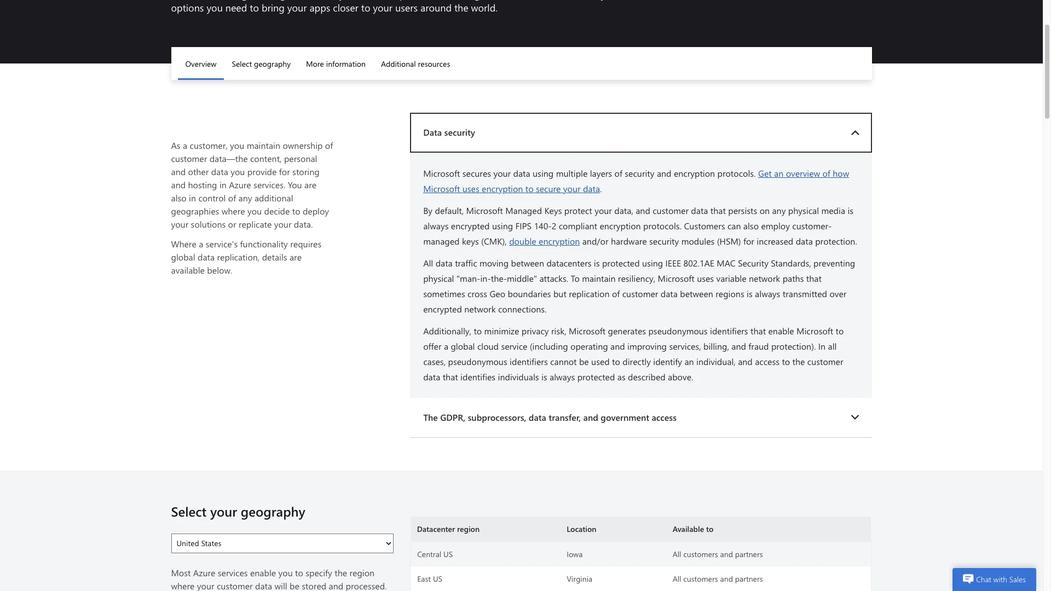 Task type: describe. For each thing, give the bounding box(es) containing it.
protection.
[[816, 236, 858, 247]]

data inside "dropdown button"
[[529, 412, 547, 423]]

1 vertical spatial identifiers
[[510, 356, 548, 368]]

uses inside all data traffic moving between datacenters is protected using ieee 802.1ae mac security standards, preventing physical "man-in-the-middle" attacks. to maintain resiliency, microsoft uses variable network paths that sometimes cross geo boundaries but replication of customer data between regions is always transmitted over encrypted network connections.
[[697, 273, 714, 284]]

1 vertical spatial in
[[189, 192, 196, 204]]

you
[[288, 179, 302, 191]]

additional resources
[[381, 59, 450, 69]]

datacenters
[[547, 257, 592, 269]]

physical for sometimes
[[424, 273, 454, 284]]

0 vertical spatial protocols.
[[718, 168, 756, 179]]

and inside the by default, microsoft managed keys protect your data, and customer data that persists on any physical media is always encrypted using fips 140-2 compliant encryption protocols. customers can also employ customer- managed keys (cmk),
[[636, 205, 651, 216]]

to right "used"
[[612, 356, 621, 368]]

service's
[[206, 238, 238, 250]]

to right need
[[250, 1, 259, 14]]

also inside as a customer, you maintain ownership of customer data—the content, personal and other data you provide for storing and hosting in azure services. you are also in control of any additional geographies where you decide to deploy your solutions or replicate your data.
[[171, 192, 187, 204]]

1 vertical spatial network
[[465, 303, 496, 315]]

an inside the additionally, to minimize privacy risk, microsoft generates pseudonymous identifiers that enable microsoft to offer a global cloud service (including operating and improving services, billing, and fraud protection). in all cases, pseudonymous identifiers cannot be used to directly identify an individual, and access to the customer data that identifies individuals is always protected as described above.
[[685, 356, 694, 368]]

stored
[[302, 581, 327, 592]]

using inside all data traffic moving between datacenters is protected using ieee 802.1ae mac security standards, preventing physical "man-in-the-middle" attacks. to maintain resiliency, microsoft uses variable network paths that sometimes cross geo boundaries but replication of customer data between regions is always transmitted over encrypted network connections.
[[643, 257, 664, 269]]

data inside the get an overview of how microsoft uses encryption to secure your data
[[583, 183, 600, 194]]

double encryption link
[[510, 236, 580, 247]]

any inside azure has more global regions than any other cloud provider—offering the scale and data residency options you need to bring your apps closer to your users around the world.
[[329, 0, 344, 1]]

1 horizontal spatial identifiers
[[711, 325, 749, 337]]

iowa
[[567, 549, 583, 560]]

you down data—the
[[231, 166, 245, 177]]

data security button
[[410, 113, 872, 153]]

data down the 'customer-'
[[796, 236, 813, 247]]

data security
[[424, 127, 475, 138]]

specify
[[306, 567, 332, 579]]

users
[[396, 1, 418, 14]]

protected inside all data traffic moving between datacenters is protected using ieee 802.1ae mac security standards, preventing physical "man-in-the-middle" attacks. to maintain resiliency, microsoft uses variable network paths that sometimes cross geo boundaries but replication of customer data between regions is always transmitted over encrypted network connections.
[[603, 257, 640, 269]]

by default, microsoft managed keys protect your data, and customer data that persists on any physical media is always encrypted using fips 140-2 compliant encryption protocols. customers can also employ customer- managed keys (cmk),
[[424, 205, 854, 247]]

get an overview of how microsoft uses encryption to secure your data link
[[424, 168, 850, 194]]

replication
[[569, 288, 610, 300]]

select geography link
[[224, 47, 299, 80]]

is inside the by default, microsoft managed keys protect your data, and customer data that persists on any physical media is always encrypted using fips 140-2 compliant encryption protocols. customers can also employ customer- managed keys (cmk),
[[848, 205, 854, 216]]

1 horizontal spatial using
[[533, 168, 554, 179]]

0 vertical spatial pseudonymous
[[649, 325, 708, 337]]

keys
[[545, 205, 562, 216]]

cloud inside azure has more global regions than any other cloud provider—offering the scale and data residency options you need to bring your apps closer to your users around the world.
[[373, 0, 397, 1]]

chat with sales button
[[953, 569, 1037, 592]]

compliant
[[559, 220, 598, 232]]

decide
[[264, 205, 290, 217]]

additionally,
[[424, 325, 472, 337]]

azure inside as a customer, you maintain ownership of customer data—the content, personal and other data you provide for storing and hosting in azure services. you are also in control of any additional geographies where you decide to deploy your solutions or replicate your data.
[[229, 179, 251, 191]]

available to
[[673, 524, 714, 535]]

customers for iowa
[[684, 549, 719, 560]]

regions inside azure has more global regions than any other cloud provider—offering the scale and data residency options you need to bring your apps closer to your users around the world.
[[272, 0, 304, 1]]

of right layers
[[615, 168, 623, 179]]

storing
[[293, 166, 320, 177]]

chat with sales
[[977, 575, 1027, 585]]

cross
[[468, 288, 488, 300]]

access inside the additionally, to minimize privacy risk, microsoft generates pseudonymous identifiers that enable microsoft to offer a global cloud service (including operating and improving services, billing, and fraud protection). in all cases, pseudonymous identifiers cannot be used to directly identify an individual, and access to the customer data that identifies individuals is always protected as described above.
[[755, 356, 780, 368]]

(including
[[530, 341, 568, 352]]

hardware
[[611, 236, 647, 247]]

data up managed
[[514, 168, 531, 179]]

customers for virginia
[[684, 574, 719, 584]]

microsoft inside all data traffic moving between datacenters is protected using ieee 802.1ae mac security standards, preventing physical "man-in-the-middle" attacks. to maintain resiliency, microsoft uses variable network paths that sometimes cross geo boundaries but replication of customer data between regions is always transmitted over encrypted network connections.
[[658, 273, 695, 284]]

all
[[829, 341, 837, 352]]

has
[[199, 0, 214, 1]]

0 vertical spatial network
[[749, 273, 781, 284]]

and inside azure has more global regions than any other cloud provider—offering the scale and data residency options you need to bring your apps closer to your users around the world.
[[524, 0, 540, 1]]

services
[[218, 567, 248, 579]]

enable inside most azure services enable you to specify the region where your customer data will be stored and processed
[[250, 567, 276, 579]]

control
[[199, 192, 226, 204]]

moving
[[480, 257, 509, 269]]

0 horizontal spatial between
[[511, 257, 545, 269]]

over
[[830, 288, 847, 300]]

overview link
[[178, 47, 224, 80]]

government
[[601, 412, 650, 423]]

transmitted
[[783, 288, 828, 300]]

microsoft secures your data using multiple layers of security and encryption protocols.
[[424, 168, 759, 179]]

customer inside most azure services enable you to specify the region where your customer data will be stored and processed
[[217, 581, 253, 592]]

content,
[[250, 153, 282, 164]]

double
[[510, 236, 537, 247]]

subprocessors,
[[468, 412, 527, 423]]

enable inside the additionally, to minimize privacy risk, microsoft generates pseudonymous identifiers that enable microsoft to offer a global cloud service (including operating and improving services, billing, and fraud protection). in all cases, pseudonymous identifiers cannot be used to directly identify an individual, and access to the customer data that identifies individuals is always protected as described above.
[[769, 325, 795, 337]]

around
[[421, 1, 452, 14]]

any inside as a customer, you maintain ownership of customer data—the content, personal and other data you provide for storing and hosting in azure services. you are also in control of any additional geographies where you decide to deploy your solutions or replicate your data.
[[239, 192, 252, 204]]

access inside the gdpr, subprocessors, data transfer, and government access "dropdown button"
[[652, 412, 677, 423]]

persists
[[729, 205, 758, 216]]

datacenter
[[417, 524, 455, 535]]

that down the cases,
[[443, 371, 458, 383]]

protocols. inside the by default, microsoft managed keys protect your data, and customer data that persists on any physical media is always encrypted using fips 140-2 compliant encryption protocols. customers can also employ customer- managed keys (cmk),
[[644, 220, 682, 232]]

increased
[[757, 236, 794, 247]]

the inside the additionally, to minimize privacy risk, microsoft generates pseudonymous identifiers that enable microsoft to offer a global cloud service (including operating and improving services, billing, and fraud protection). in all cases, pseudonymous identifiers cannot be used to directly identify an individual, and access to the customer data that identifies individuals is always protected as described above.
[[793, 356, 805, 368]]

all customers and partners for virginia
[[673, 574, 763, 584]]

where inside most azure services enable you to specify the region where your customer data will be stored and processed
[[171, 581, 195, 592]]

service
[[501, 341, 528, 352]]

double encryption and/or hardware security modules (hsm) for increased data protection.
[[510, 236, 858, 247]]

fraud
[[749, 341, 769, 352]]

as
[[171, 140, 181, 151]]

the left scale
[[483, 0, 497, 1]]

available
[[673, 524, 705, 535]]

data inside azure has more global regions than any other cloud provider—offering the scale and data residency options you need to bring your apps closer to your users around the world.
[[543, 0, 562, 1]]

offer
[[424, 341, 442, 352]]

global inside where a service's functionality requires global data replication, details are available below.
[[171, 251, 195, 263]]

security
[[738, 257, 769, 269]]

customer inside the by default, microsoft managed keys protect your data, and customer data that persists on any physical media is always encrypted using fips 140-2 compliant encryption protocols. customers can also employ customer- managed keys (cmk),
[[653, 205, 689, 216]]

privacy
[[522, 325, 549, 337]]

a for as
[[183, 140, 187, 151]]

details
[[262, 251, 287, 263]]

gdpr,
[[441, 412, 466, 423]]

as
[[618, 371, 626, 383]]

resiliency,
[[618, 273, 656, 284]]

encrypted inside all data traffic moving between datacenters is protected using ieee 802.1ae mac security standards, preventing physical "man-in-the-middle" attacks. to maintain resiliency, microsoft uses variable network paths that sometimes cross geo boundaries but replication of customer data between regions is always transmitted over encrypted network connections.
[[424, 303, 462, 315]]

generates
[[608, 325, 646, 337]]

default,
[[435, 205, 464, 216]]

to left minimize
[[474, 325, 482, 337]]

data inside where a service's functionality requires global data replication, details are available below.
[[198, 251, 215, 263]]

on
[[760, 205, 770, 216]]

1 horizontal spatial between
[[681, 288, 714, 300]]

(hsm)
[[717, 236, 741, 247]]

all for iowa
[[673, 549, 682, 560]]

microsoft inside the get an overview of how microsoft uses encryption to secure your data
[[424, 183, 460, 194]]

encryption down 2
[[539, 236, 580, 247]]

traffic
[[455, 257, 477, 269]]

additional resources link
[[374, 47, 458, 80]]

with
[[994, 575, 1008, 585]]

you up data—the
[[230, 140, 244, 151]]

any inside the by default, microsoft managed keys protect your data, and customer data that persists on any physical media is always encrypted using fips 140-2 compliant encryption protocols. customers can also employ customer- managed keys (cmk),
[[773, 205, 786, 216]]

you inside azure has more global regions than any other cloud provider—offering the scale and data residency options you need to bring your apps closer to your users around the world.
[[207, 1, 223, 14]]

and inside "dropdown button"
[[584, 412, 599, 423]]

individual,
[[697, 356, 736, 368]]

data left "traffic"
[[436, 257, 453, 269]]

1 horizontal spatial for
[[744, 236, 755, 247]]

140-
[[534, 220, 552, 232]]

functionality
[[240, 238, 288, 250]]

encryption inside the get an overview of how microsoft uses encryption to secure your data
[[482, 183, 523, 194]]

sometimes
[[424, 288, 465, 300]]

overview
[[185, 59, 217, 69]]

cloud inside the additionally, to minimize privacy risk, microsoft generates pseudonymous identifiers that enable microsoft to offer a global cloud service (including operating and improving services, billing, and fraud protection). in all cases, pseudonymous identifiers cannot be used to directly identify an individual, and access to the customer data that identifies individuals is always protected as described above.
[[478, 341, 499, 352]]

get
[[759, 168, 772, 179]]

to
[[571, 273, 580, 284]]

uses inside the get an overview of how microsoft uses encryption to secure your data
[[463, 183, 480, 194]]

encryption up customers
[[674, 168, 715, 179]]

and/or
[[583, 236, 609, 247]]

microsoft inside the by default, microsoft managed keys protect your data, and customer data that persists on any physical media is always encrypted using fips 140-2 compliant encryption protocols. customers can also employ customer- managed keys (cmk),
[[467, 205, 503, 216]]

all for by default, microsoft managed keys protect your data, and customer data that persists on any physical media is always encrypted using fips 140-2 compliant encryption protocols. customers can also employ customer- managed keys (cmk),
[[424, 257, 433, 269]]

deploy
[[303, 205, 329, 217]]

data
[[424, 127, 442, 138]]

where a service's functionality requires global data replication, details are available below.
[[171, 238, 322, 276]]

datacenter region
[[417, 524, 480, 535]]

provide
[[247, 166, 277, 177]]

location
[[567, 524, 597, 535]]

layers
[[590, 168, 613, 179]]

is down security
[[747, 288, 753, 300]]

identifies
[[461, 371, 496, 383]]



Task type: locate. For each thing, give the bounding box(es) containing it.
be
[[580, 356, 589, 368], [290, 581, 300, 592]]

is down and/or at the top right
[[594, 257, 600, 269]]

protocols. up double encryption and/or hardware security modules (hsm) for increased data protection.
[[644, 220, 682, 232]]

always down cannot
[[550, 371, 575, 383]]

an inside the get an overview of how microsoft uses encryption to secure your data
[[775, 168, 784, 179]]

paths
[[783, 273, 804, 284]]

a inside as a customer, you maintain ownership of customer data—the content, personal and other data you provide for storing and hosting in azure services. you are also in control of any additional geographies where you decide to deploy your solutions or replicate your data.
[[183, 140, 187, 151]]

you
[[207, 1, 223, 14], [230, 140, 244, 151], [231, 166, 245, 177], [248, 205, 262, 217], [279, 567, 293, 579]]

0 horizontal spatial global
[[171, 251, 195, 263]]

always inside the by default, microsoft managed keys protect your data, and customer data that persists on any physical media is always encrypted using fips 140-2 compliant encryption protocols. customers can also employ customer- managed keys (cmk),
[[424, 220, 449, 232]]

can
[[728, 220, 741, 232]]

be down operating
[[580, 356, 589, 368]]

data left the residency
[[543, 0, 562, 1]]

customer down services
[[217, 581, 253, 592]]

security up ieee
[[650, 236, 679, 247]]

1 horizontal spatial maintain
[[582, 273, 616, 284]]

select your geography
[[171, 503, 306, 520]]

1 vertical spatial geography
[[241, 503, 306, 520]]

1 vertical spatial encrypted
[[424, 303, 462, 315]]

1 vertical spatial also
[[744, 220, 759, 232]]

mac
[[717, 257, 736, 269]]

0 vertical spatial encrypted
[[451, 220, 490, 232]]

1 vertical spatial always
[[755, 288, 781, 300]]

regions
[[272, 0, 304, 1], [716, 288, 745, 300]]

0 vertical spatial between
[[511, 257, 545, 269]]

0 vertical spatial uses
[[463, 183, 480, 194]]

security
[[445, 127, 475, 138], [625, 168, 655, 179], [650, 236, 679, 247]]

physical for employ
[[789, 205, 820, 216]]

uses
[[463, 183, 480, 194], [697, 273, 714, 284]]

0 vertical spatial region
[[457, 524, 480, 535]]

a right offer
[[444, 341, 449, 352]]

enable up protection).
[[769, 325, 795, 337]]

data—the
[[210, 153, 248, 164]]

microsoft left secures
[[424, 168, 460, 179]]

2 horizontal spatial a
[[444, 341, 449, 352]]

customer inside the additionally, to minimize privacy risk, microsoft generates pseudonymous identifiers that enable microsoft to offer a global cloud service (including operating and improving services, billing, and fraud protection). in all cases, pseudonymous identifiers cannot be used to directly identify an individual, and access to the customer data that identifies individuals is always protected as described above.
[[808, 356, 844, 368]]

any
[[329, 0, 344, 1], [239, 192, 252, 204], [773, 205, 786, 216]]

region right datacenter
[[457, 524, 480, 535]]

east
[[418, 574, 431, 584]]

replicate
[[239, 219, 272, 230]]

0 horizontal spatial in
[[189, 192, 196, 204]]

0 horizontal spatial an
[[685, 356, 694, 368]]

1 horizontal spatial select
[[232, 59, 252, 69]]

protocols. left get
[[718, 168, 756, 179]]

2 vertical spatial always
[[550, 371, 575, 383]]

overview
[[786, 168, 821, 179]]

1 horizontal spatial are
[[305, 179, 317, 191]]

data down data—the
[[211, 166, 228, 177]]

us right "central" at the left
[[444, 549, 453, 560]]

2 customers from the top
[[684, 574, 719, 584]]

and inside most azure services enable you to specify the region where your customer data will be stored and processed
[[329, 581, 344, 592]]

us right the east
[[433, 574, 443, 584]]

to down protection).
[[782, 356, 791, 368]]

data inside the by default, microsoft managed keys protect your data, and customer data that persists on any physical media is always encrypted using fips 140-2 compliant encryption protocols. customers can also employ customer- managed keys (cmk),
[[692, 205, 709, 216]]

1 vertical spatial protocols.
[[644, 220, 682, 232]]

regions left than
[[272, 0, 304, 1]]

0 horizontal spatial pseudonymous
[[448, 356, 508, 368]]

for right (hsm) at the right
[[744, 236, 755, 247]]

where
[[222, 205, 245, 217], [171, 581, 195, 592]]

0 vertical spatial all
[[424, 257, 433, 269]]

virginia
[[567, 574, 593, 584]]

more information
[[306, 59, 366, 69]]

the down protection).
[[793, 356, 805, 368]]

other inside azure has more global regions than any other cloud provider—offering the scale and data residency options you need to bring your apps closer to your users around the world.
[[347, 0, 370, 1]]

security right data
[[445, 127, 475, 138]]

0 horizontal spatial where
[[171, 581, 195, 592]]

to inside most azure services enable you to specify the region where your customer data will be stored and processed
[[295, 567, 303, 579]]

0 vertical spatial security
[[445, 127, 475, 138]]

are inside where a service's functionality requires global data replication, details are available below.
[[290, 251, 302, 263]]

1 vertical spatial maintain
[[582, 273, 616, 284]]

0 horizontal spatial identifiers
[[510, 356, 548, 368]]

between up middle"
[[511, 257, 545, 269]]

are inside as a customer, you maintain ownership of customer data—the content, personal and other data you provide for storing and hosting in azure services. you are also in control of any additional geographies where you decide to deploy your solutions or replicate your data.
[[305, 179, 317, 191]]

by
[[424, 205, 433, 216]]

of right control
[[228, 192, 236, 204]]

your inside the get an overview of how microsoft uses encryption to secure your data
[[564, 183, 581, 194]]

1 vertical spatial for
[[744, 236, 755, 247]]

are down the storing
[[305, 179, 317, 191]]

always inside all data traffic moving between datacenters is protected using ieee 802.1ae mac security standards, preventing physical "man-in-the-middle" attacks. to maintain resiliency, microsoft uses variable network paths that sometimes cross geo boundaries but replication of customer data between regions is always transmitted over encrypted network connections.
[[755, 288, 781, 300]]

1 horizontal spatial a
[[199, 238, 203, 250]]

select
[[232, 59, 252, 69], [171, 503, 207, 520]]

east us
[[418, 574, 443, 584]]

standards,
[[771, 257, 812, 269]]

solutions
[[191, 219, 226, 230]]

0 horizontal spatial regions
[[272, 0, 304, 1]]

1 partners from the top
[[736, 549, 763, 560]]

azure inside most azure services enable you to specify the region where your customer data will be stored and processed
[[193, 567, 215, 579]]

you inside most azure services enable you to specify the region where your customer data will be stored and processed
[[279, 567, 293, 579]]

0 horizontal spatial protocols.
[[644, 220, 682, 232]]

additional
[[255, 192, 293, 204]]

0 horizontal spatial access
[[652, 412, 677, 423]]

1 horizontal spatial in
[[220, 179, 227, 191]]

maintain up "content,"
[[247, 140, 280, 151]]

uses down 802.1ae in the top of the page
[[697, 273, 714, 284]]

residency
[[565, 0, 606, 1]]

customer down in
[[808, 356, 844, 368]]

data left will
[[255, 581, 272, 592]]

security inside dropdown button
[[445, 127, 475, 138]]

2 all customers and partners from the top
[[673, 574, 763, 584]]

1 vertical spatial any
[[239, 192, 252, 204]]

directly
[[623, 356, 651, 368]]

0 horizontal spatial any
[[239, 192, 252, 204]]

microsoft down ieee
[[658, 273, 695, 284]]

global inside azure has more global regions than any other cloud provider—offering the scale and data residency options you need to bring your apps closer to your users around the world.
[[242, 0, 269, 1]]

azure has more global regions than any other cloud provider—offering the scale and data residency options you need to bring your apps closer to your users around the world.
[[171, 0, 606, 14]]

2 horizontal spatial using
[[643, 257, 664, 269]]

partners for virginia
[[736, 574, 763, 584]]

protocols.
[[718, 168, 756, 179], [644, 220, 682, 232]]

physical inside all data traffic moving between datacenters is protected using ieee 802.1ae mac security standards, preventing physical "man-in-the-middle" attacks. to maintain resiliency, microsoft uses variable network paths that sometimes cross geo boundaries but replication of customer data between regions is always transmitted over encrypted network connections.
[[424, 273, 454, 284]]

most azure services enable you to specify the region where your customer data will be stored and processed
[[171, 567, 387, 592]]

1 vertical spatial a
[[199, 238, 203, 250]]

us for central us
[[444, 549, 453, 560]]

network down cross
[[465, 303, 496, 315]]

an down services,
[[685, 356, 694, 368]]

using up secure
[[533, 168, 554, 179]]

other inside as a customer, you maintain ownership of customer data—the content, personal and other data you provide for storing and hosting in azure services. you are also in control of any additional geographies where you decide to deploy your solutions or replicate your data.
[[188, 166, 209, 177]]

2 vertical spatial any
[[773, 205, 786, 216]]

customer down resiliency, on the right
[[623, 288, 659, 300]]

get an overview of how microsoft uses encryption to secure your data
[[424, 168, 850, 194]]

where up or
[[222, 205, 245, 217]]

0 vertical spatial geography
[[254, 59, 291, 69]]

ieee
[[666, 257, 682, 269]]

access
[[755, 356, 780, 368], [652, 412, 677, 423]]

most
[[171, 567, 191, 579]]

2 horizontal spatial any
[[773, 205, 786, 216]]

you up will
[[279, 567, 293, 579]]

described
[[628, 371, 666, 383]]

always down security
[[755, 288, 781, 300]]

need
[[226, 1, 247, 14]]

0 vertical spatial also
[[171, 192, 187, 204]]

individuals
[[498, 371, 539, 383]]

personal
[[284, 153, 317, 164]]

select for select geography
[[232, 59, 252, 69]]

1 horizontal spatial be
[[580, 356, 589, 368]]

enable
[[769, 325, 795, 337], [250, 567, 276, 579]]

protected up resiliency, on the right
[[603, 257, 640, 269]]

using up (cmk),
[[492, 220, 513, 232]]

ownership
[[283, 140, 323, 151]]

0 vertical spatial protected
[[603, 257, 640, 269]]

1 horizontal spatial global
[[242, 0, 269, 1]]

maintain inside as a customer, you maintain ownership of customer data—the content, personal and other data you provide for storing and hosting in azure services. you are also in control of any additional geographies where you decide to deploy your solutions or replicate your data.
[[247, 140, 280, 151]]

data inside most azure services enable you to specify the region where your customer data will be stored and processed
[[255, 581, 272, 592]]

0 horizontal spatial enable
[[250, 567, 276, 579]]

microsoft up default,
[[424, 183, 460, 194]]

identifiers up individuals
[[510, 356, 548, 368]]

all for virginia
[[673, 574, 682, 584]]

that inside the by default, microsoft managed keys protect your data, and customer data that persists on any physical media is always encrypted using fips 140-2 compliant encryption protocols. customers can also employ customer- managed keys (cmk),
[[711, 205, 726, 216]]

managed
[[424, 236, 460, 247]]

additionally, to minimize privacy risk, microsoft generates pseudonymous identifiers that enable microsoft to offer a global cloud service (including operating and improving services, billing, and fraud protection). in all cases, pseudonymous identifiers cannot be used to directly identify an individual, and access to the customer data that identifies individuals is always protected as described above.
[[424, 325, 844, 383]]

in up geographies
[[189, 192, 196, 204]]

a inside where a service's functionality requires global data replication, details are available below.
[[199, 238, 203, 250]]

2 partners from the top
[[736, 574, 763, 584]]

cannot
[[551, 356, 577, 368]]

0 horizontal spatial network
[[465, 303, 496, 315]]

1 vertical spatial enable
[[250, 567, 276, 579]]

an right get
[[775, 168, 784, 179]]

geography
[[254, 59, 291, 69], [241, 503, 306, 520]]

be inside most azure services enable you to specify the region where your customer data will be stored and processed
[[290, 581, 300, 592]]

1 vertical spatial security
[[625, 168, 655, 179]]

of right ownership
[[325, 140, 333, 151]]

global
[[242, 0, 269, 1], [171, 251, 195, 263], [451, 341, 475, 352]]

identifiers up billing,
[[711, 325, 749, 337]]

security right layers
[[625, 168, 655, 179]]

a inside the additionally, to minimize privacy risk, microsoft generates pseudonymous identifiers that enable microsoft to offer a global cloud service (including operating and improving services, billing, and fraud protection). in all cases, pseudonymous identifiers cannot be used to directly identify an individual, and access to the customer data that identifies individuals is always protected as described above.
[[444, 341, 449, 352]]

0 vertical spatial identifiers
[[711, 325, 749, 337]]

in-
[[481, 273, 491, 284]]

select geography
[[232, 59, 291, 69]]

1 horizontal spatial physical
[[789, 205, 820, 216]]

that up the fraud on the bottom right of page
[[751, 325, 766, 337]]

encrypted inside the by default, microsoft managed keys protect your data, and customer data that persists on any physical media is always encrypted using fips 140-2 compliant encryption protocols. customers can also employ customer- managed keys (cmk),
[[451, 220, 490, 232]]

your inside most azure services enable you to specify the region where your customer data will be stored and processed
[[197, 581, 214, 592]]

1 vertical spatial all
[[673, 549, 682, 560]]

maintain inside all data traffic moving between datacenters is protected using ieee 802.1ae mac security standards, preventing physical "man-in-the-middle" attacks. to maintain resiliency, microsoft uses variable network paths that sometimes cross geo boundaries but replication of customer data between regions is always transmitted over encrypted network connections.
[[582, 273, 616, 284]]

1 horizontal spatial region
[[457, 524, 480, 535]]

more
[[306, 59, 324, 69]]

us for east us
[[433, 574, 443, 584]]

customers
[[684, 220, 726, 232]]

microsoft up in
[[797, 325, 834, 337]]

additional
[[381, 59, 416, 69]]

regions inside all data traffic moving between datacenters is protected using ieee 802.1ae mac security standards, preventing physical "man-in-the-middle" attacks. to maintain resiliency, microsoft uses variable network paths that sometimes cross geo boundaries but replication of customer data between regions is always transmitted over encrypted network connections.
[[716, 288, 745, 300]]

options
[[171, 1, 204, 14]]

customer
[[171, 153, 207, 164], [653, 205, 689, 216], [623, 288, 659, 300], [808, 356, 844, 368], [217, 581, 253, 592]]

data up below.
[[198, 251, 215, 263]]

azure inside azure has more global regions than any other cloud provider—offering the scale and data residency options you need to bring your apps closer to your users around the world.
[[171, 0, 196, 1]]

any right on
[[773, 205, 786, 216]]

a right 'as'
[[183, 140, 187, 151]]

1 horizontal spatial regions
[[716, 288, 745, 300]]

1 vertical spatial select
[[171, 503, 207, 520]]

region inside most azure services enable you to specify the region where your customer data will be stored and processed
[[350, 567, 375, 579]]

will
[[275, 581, 287, 592]]

to inside as a customer, you maintain ownership of customer data—the content, personal and other data you provide for storing and hosting in azure services. you are also in control of any additional geographies where you decide to deploy your solutions or replicate your data.
[[292, 205, 300, 217]]

0 horizontal spatial for
[[279, 166, 290, 177]]

identify
[[654, 356, 683, 368]]

data down ieee
[[661, 288, 678, 300]]

"man-
[[457, 273, 481, 284]]

also up geographies
[[171, 192, 187, 204]]

other right apps
[[347, 0, 370, 1]]

all customers and partners for iowa
[[673, 549, 763, 560]]

0 vertical spatial azure
[[171, 0, 196, 1]]

between
[[511, 257, 545, 269], [681, 288, 714, 300]]

be inside the additionally, to minimize privacy risk, microsoft generates pseudonymous identifiers that enable microsoft to offer a global cloud service (including operating and improving services, billing, and fraud protection). in all cases, pseudonymous identifiers cannot be used to directly identify an individual, and access to the customer data that identifies individuals is always protected as described above.
[[580, 356, 589, 368]]

0 horizontal spatial using
[[492, 220, 513, 232]]

for up you
[[279, 166, 290, 177]]

customer inside all data traffic moving between datacenters is protected using ieee 802.1ae mac security standards, preventing physical "man-in-the-middle" attacks. to maintain resiliency, microsoft uses variable network paths that sometimes cross geo boundaries but replication of customer data between regions is always transmitted over encrypted network connections.
[[623, 288, 659, 300]]

0 vertical spatial maintain
[[247, 140, 280, 151]]

data up customers
[[692, 205, 709, 216]]

0 vertical spatial select
[[232, 59, 252, 69]]

1 vertical spatial access
[[652, 412, 677, 423]]

cloud right closer
[[373, 0, 397, 1]]

1 vertical spatial pseudonymous
[[448, 356, 508, 368]]

more information link
[[299, 47, 374, 80]]

information
[[326, 59, 366, 69]]

global inside the additionally, to minimize privacy risk, microsoft generates pseudonymous identifiers that enable microsoft to offer a global cloud service (including operating and improving services, billing, and fraud protection). in all cases, pseudonymous identifiers cannot be used to directly identify an individual, and access to the customer data that identifies individuals is always protected as described above.
[[451, 341, 475, 352]]

encryption down the data,
[[600, 220, 641, 232]]

0 vertical spatial customers
[[684, 549, 719, 560]]

are down requires
[[290, 251, 302, 263]]

data
[[543, 0, 562, 1], [211, 166, 228, 177], [514, 168, 531, 179], [583, 183, 600, 194], [692, 205, 709, 216], [796, 236, 813, 247], [198, 251, 215, 263], [436, 257, 453, 269], [661, 288, 678, 300], [424, 371, 441, 383], [529, 412, 547, 423], [255, 581, 272, 592]]

data inside as a customer, you maintain ownership of customer data—the content, personal and other data you provide for storing and hosting in azure services. you are also in control of any additional geographies where you decide to deploy your solutions or replicate your data.
[[211, 166, 228, 177]]

of inside all data traffic moving between datacenters is protected using ieee 802.1ae mac security standards, preventing physical "man-in-the-middle" attacks. to maintain resiliency, microsoft uses variable network paths that sometimes cross geo boundaries but replication of customer data between regions is always transmitted over encrypted network connections.
[[612, 288, 620, 300]]

pseudonymous up services,
[[649, 325, 708, 337]]

1 horizontal spatial network
[[749, 273, 781, 284]]

is right the media on the top right of the page
[[848, 205, 854, 216]]

boundaries
[[508, 288, 551, 300]]

the gdpr, subprocessors, data transfer, and government access button
[[410, 398, 872, 438]]

azure left has
[[171, 0, 196, 1]]

to right available
[[707, 524, 714, 535]]

of inside the get an overview of how microsoft uses encryption to secure your data
[[823, 168, 831, 179]]

1 all customers and partners from the top
[[673, 549, 763, 560]]

physical up the 'customer-'
[[789, 205, 820, 216]]

is right individuals
[[542, 371, 548, 383]]

azure down provide
[[229, 179, 251, 191]]

0 vertical spatial regions
[[272, 0, 304, 1]]

1 vertical spatial azure
[[229, 179, 251, 191]]

your inside the by default, microsoft managed keys protect your data, and customer data that persists on any physical media is always encrypted using fips 140-2 compliant encryption protocols. customers can also employ customer- managed keys (cmk),
[[595, 205, 612, 216]]

0 vertical spatial physical
[[789, 205, 820, 216]]

1 vertical spatial are
[[290, 251, 302, 263]]

is inside the additionally, to minimize privacy risk, microsoft generates pseudonymous identifiers that enable microsoft to offer a global cloud service (including operating and improving services, billing, and fraud protection). in all cases, pseudonymous identifiers cannot be used to directly identify an individual, and access to the customer data that identifies individuals is always protected as described above.
[[542, 371, 548, 383]]

that up customers
[[711, 205, 726, 216]]

you up replicate
[[248, 205, 262, 217]]

using inside the by default, microsoft managed keys protect your data, and customer data that persists on any physical media is always encrypted using fips 140-2 compliant encryption protocols. customers can also employ customer- managed keys (cmk),
[[492, 220, 513, 232]]

microsoft up operating
[[569, 325, 606, 337]]

above.
[[668, 371, 694, 383]]

0 horizontal spatial are
[[290, 251, 302, 263]]

1 vertical spatial between
[[681, 288, 714, 300]]

0 horizontal spatial be
[[290, 581, 300, 592]]

encryption down secures
[[482, 183, 523, 194]]

1 horizontal spatial cloud
[[478, 341, 499, 352]]

protected down "used"
[[578, 371, 615, 383]]

cloud
[[373, 0, 397, 1], [478, 341, 499, 352]]

0 vertical spatial global
[[242, 0, 269, 1]]

services,
[[670, 341, 702, 352]]

that up the transmitted on the right of page
[[807, 273, 822, 284]]

0 vertical spatial be
[[580, 356, 589, 368]]

to up stored
[[295, 567, 303, 579]]

where inside as a customer, you maintain ownership of customer data—the content, personal and other data you provide for storing and hosting in azure services. you are also in control of any additional geographies where you decide to deploy your solutions or replicate your data.
[[222, 205, 245, 217]]

0 vertical spatial partners
[[736, 549, 763, 560]]

regions down variable
[[716, 288, 745, 300]]

a for where
[[199, 238, 203, 250]]

1 vertical spatial partners
[[736, 574, 763, 584]]

us
[[444, 549, 453, 560], [433, 574, 443, 584]]

to up all at the bottom of the page
[[836, 325, 844, 337]]

global down additionally,
[[451, 341, 475, 352]]

the left world.
[[455, 1, 469, 14]]

2 vertical spatial azure
[[193, 567, 215, 579]]

modules
[[682, 236, 715, 247]]

0 vertical spatial any
[[329, 0, 344, 1]]

encryption inside the by default, microsoft managed keys protect your data, and customer data that persists on any physical media is always encrypted using fips 140-2 compliant encryption protocols. customers can also employ customer- managed keys (cmk),
[[600, 220, 641, 232]]

for inside as a customer, you maintain ownership of customer data—the content, personal and other data you provide for storing and hosting in azure services. you are also in control of any additional geographies where you decide to deploy your solutions or replicate your data.
[[279, 166, 290, 177]]

1 horizontal spatial other
[[347, 0, 370, 1]]

global down where
[[171, 251, 195, 263]]

transfer,
[[549, 412, 581, 423]]

network
[[749, 273, 781, 284], [465, 303, 496, 315]]

of left how at the right of page
[[823, 168, 831, 179]]

the inside most azure services enable you to specify the region where your customer data will be stored and processed
[[335, 567, 347, 579]]

data inside the additionally, to minimize privacy risk, microsoft generates pseudonymous identifiers that enable microsoft to offer a global cloud service (including operating and improving services, billing, and fraud protection). in all cases, pseudonymous identifiers cannot be used to directly identify an individual, and access to the customer data that identifies individuals is always protected as described above.
[[424, 371, 441, 383]]

to inside the get an overview of how microsoft uses encryption to secure your data
[[526, 183, 534, 194]]

all
[[424, 257, 433, 269], [673, 549, 682, 560], [673, 574, 682, 584]]

variable
[[717, 273, 747, 284]]

between down 802.1ae in the top of the page
[[681, 288, 714, 300]]

any up replicate
[[239, 192, 252, 204]]

closer
[[333, 1, 359, 14]]

0 vertical spatial where
[[222, 205, 245, 217]]

1 vertical spatial cloud
[[478, 341, 499, 352]]

always inside the additionally, to minimize privacy risk, microsoft generates pseudonymous identifiers that enable microsoft to offer a global cloud service (including operating and improving services, billing, and fraud protection). in all cases, pseudonymous identifiers cannot be used to directly identify an individual, and access to the customer data that identifies individuals is always protected as described above.
[[550, 371, 575, 383]]

2 vertical spatial all
[[673, 574, 682, 584]]

also right the can
[[744, 220, 759, 232]]

all inside all data traffic moving between datacenters is protected using ieee 802.1ae mac security standards, preventing physical "man-in-the-middle" attacks. to maintain resiliency, microsoft uses variable network paths that sometimes cross geo boundaries but replication of customer data between regions is always transmitted over encrypted network connections.
[[424, 257, 433, 269]]

the
[[424, 412, 438, 423]]

0 vertical spatial using
[[533, 168, 554, 179]]

microsoft up (cmk),
[[467, 205, 503, 216]]

2 vertical spatial global
[[451, 341, 475, 352]]

enable up will
[[250, 567, 276, 579]]

partners for iowa
[[736, 549, 763, 560]]

global right more
[[242, 0, 269, 1]]

that inside all data traffic moving between datacenters is protected using ieee 802.1ae mac security standards, preventing physical "man-in-the-middle" attacks. to maintain resiliency, microsoft uses variable network paths that sometimes cross geo boundaries but replication of customer data between regions is always transmitted over encrypted network connections.
[[807, 273, 822, 284]]

physical inside the by default, microsoft managed keys protect your data, and customer data that persists on any physical media is always encrypted using fips 140-2 compliant encryption protocols. customers can also employ customer- managed keys (cmk),
[[789, 205, 820, 216]]

protected inside the additionally, to minimize privacy risk, microsoft generates pseudonymous identifiers that enable microsoft to offer a global cloud service (including operating and improving services, billing, and fraud protection). in all cases, pseudonymous identifiers cannot be used to directly identify an individual, and access to the customer data that identifies individuals is always protected as described above.
[[578, 371, 615, 383]]

1 customers from the top
[[684, 549, 719, 560]]

the gdpr, subprocessors, data transfer, and government access
[[424, 412, 677, 423]]

1 vertical spatial regions
[[716, 288, 745, 300]]

cloud down minimize
[[478, 341, 499, 352]]

also inside the by default, microsoft managed keys protect your data, and customer data that persists on any physical media is always encrypted using fips 140-2 compliant encryption protocols. customers can also employ customer- managed keys (cmk),
[[744, 220, 759, 232]]

0 vertical spatial access
[[755, 356, 780, 368]]

1 vertical spatial uses
[[697, 273, 714, 284]]

central
[[418, 549, 442, 560]]

services.
[[254, 179, 286, 191]]

802.1ae
[[684, 257, 715, 269]]

any right than
[[329, 0, 344, 1]]

1 vertical spatial where
[[171, 581, 195, 592]]

customer inside as a customer, you maintain ownership of customer data—the content, personal and other data you provide for storing and hosting in azure services. you are also in control of any additional geographies where you decide to deploy your solutions or replicate your data.
[[171, 153, 207, 164]]

to right closer
[[361, 1, 371, 14]]

or
[[228, 219, 236, 230]]

1 vertical spatial global
[[171, 251, 195, 263]]

using
[[533, 168, 554, 179], [492, 220, 513, 232], [643, 257, 664, 269]]

using left ieee
[[643, 257, 664, 269]]

1 horizontal spatial where
[[222, 205, 245, 217]]

secures
[[463, 168, 491, 179]]

2 vertical spatial security
[[650, 236, 679, 247]]

of down resiliency, on the right
[[612, 288, 620, 300]]

1 horizontal spatial also
[[744, 220, 759, 232]]

select for select your geography
[[171, 503, 207, 520]]

1 horizontal spatial always
[[550, 371, 575, 383]]

improving
[[628, 341, 667, 352]]

a
[[183, 140, 187, 151], [199, 238, 203, 250], [444, 341, 449, 352]]

physical up the sometimes
[[424, 273, 454, 284]]

1 horizontal spatial any
[[329, 0, 344, 1]]

access down the fraud on the bottom right of page
[[755, 356, 780, 368]]

where
[[171, 238, 197, 250]]

the right specify
[[335, 567, 347, 579]]

protect
[[565, 205, 593, 216]]

all customers and partners
[[673, 549, 763, 560], [673, 574, 763, 584]]

0 horizontal spatial cloud
[[373, 0, 397, 1]]

0 vertical spatial an
[[775, 168, 784, 179]]

0 horizontal spatial always
[[424, 220, 449, 232]]

below.
[[207, 265, 232, 276]]

1 vertical spatial be
[[290, 581, 300, 592]]

central us
[[418, 549, 453, 560]]

0 horizontal spatial uses
[[463, 183, 480, 194]]

network down security
[[749, 273, 781, 284]]



Task type: vqa. For each thing, say whether or not it's contained in the screenshot.
START FREE button
no



